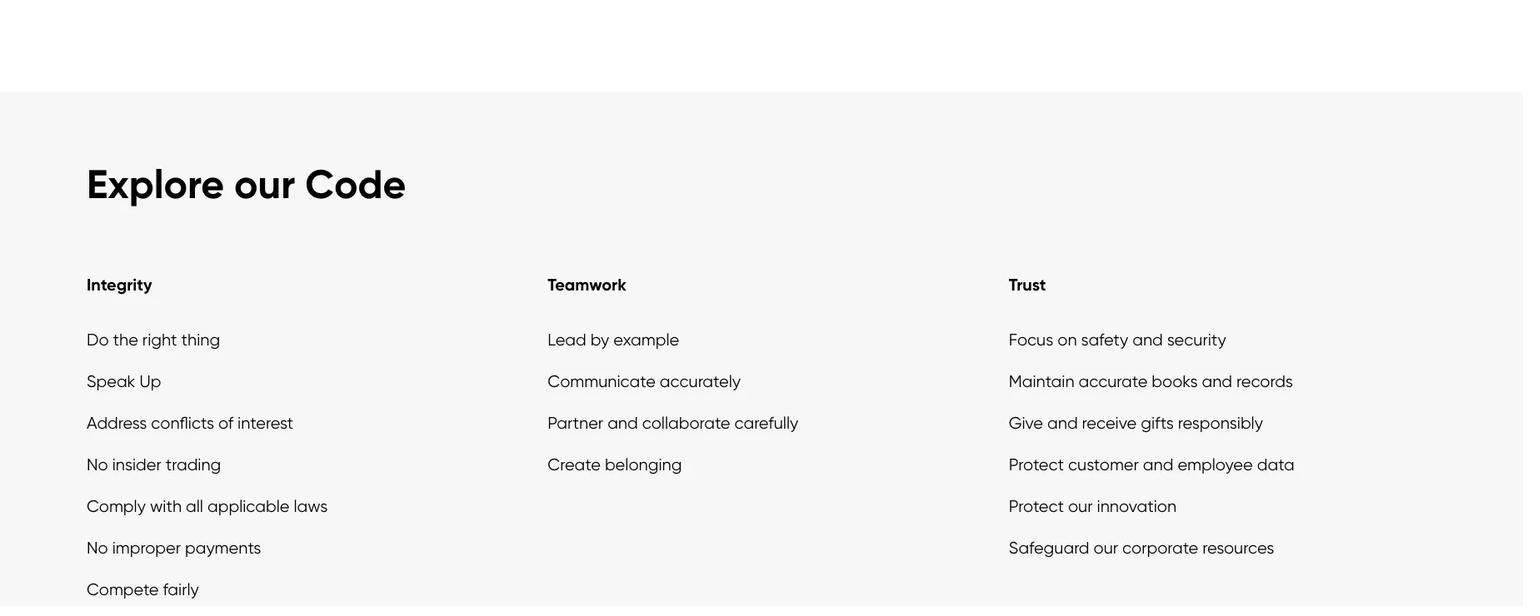 Task type: describe. For each thing, give the bounding box(es) containing it.
no improper payments
[[87, 539, 261, 559]]

protect customer and employee data link
[[1009, 455, 1295, 479]]

improper
[[112, 539, 181, 559]]

safeguard our corporate resources link
[[1009, 539, 1275, 563]]

create belonging link
[[548, 455, 682, 479]]

speak
[[87, 372, 135, 392]]

lead by example link
[[548, 330, 680, 354]]

gifts
[[1141, 414, 1174, 434]]

comply
[[87, 497, 146, 517]]

address conflicts of interest link
[[87, 414, 294, 438]]

interest
[[238, 414, 294, 434]]

trust
[[1009, 275, 1047, 296]]

maintain
[[1009, 372, 1075, 392]]

payments
[[185, 539, 261, 559]]

belonging
[[605, 455, 682, 475]]

accurate
[[1079, 372, 1148, 392]]

customer
[[1069, 455, 1139, 475]]

partner and collaborate carefully link
[[548, 414, 799, 438]]

and up responsibly on the right of the page
[[1203, 372, 1233, 392]]

focus on safety and security
[[1009, 330, 1227, 350]]

responsibly
[[1179, 414, 1264, 434]]

and up "create belonging"
[[608, 414, 638, 434]]

no insider trading
[[87, 455, 221, 475]]

lead
[[548, 330, 587, 350]]

teamwork
[[548, 275, 627, 296]]

give and receive gifts responsibly
[[1009, 414, 1264, 434]]

carefully
[[735, 414, 799, 434]]

speak up
[[87, 372, 161, 392]]

safeguard
[[1009, 539, 1090, 559]]

example
[[614, 330, 680, 350]]

protect for protect customer and employee data
[[1009, 455, 1065, 475]]

no insider trading link
[[87, 455, 221, 479]]

insider
[[112, 455, 162, 475]]

and inside "link"
[[1048, 414, 1078, 434]]

innovation
[[1098, 497, 1177, 517]]

partner
[[548, 414, 604, 434]]

protect customer and employee data
[[1009, 455, 1295, 475]]

communicate
[[548, 372, 656, 392]]

the
[[113, 330, 138, 350]]

and down 'gifts'
[[1144, 455, 1174, 475]]

do the right thing link
[[87, 330, 220, 354]]

partner and collaborate carefully
[[548, 414, 799, 434]]

communicate accurately link
[[548, 372, 741, 396]]

no for no insider trading
[[87, 455, 108, 475]]

compete fairly
[[87, 580, 199, 600]]

applicable
[[208, 497, 290, 517]]

right
[[142, 330, 177, 350]]

protect our innovation link
[[1009, 497, 1177, 521]]

no improper payments link
[[87, 539, 261, 563]]

and up maintain accurate books and records
[[1133, 330, 1164, 350]]

address conflicts of interest
[[87, 414, 294, 434]]

thing
[[181, 330, 220, 350]]



Task type: locate. For each thing, give the bounding box(es) containing it.
create
[[548, 455, 601, 475]]

safeguard our corporate resources
[[1009, 539, 1275, 559]]

of
[[218, 414, 234, 434]]

0 vertical spatial our
[[234, 159, 295, 210]]

laws
[[294, 497, 328, 517]]

by
[[591, 330, 610, 350]]

protect down give
[[1009, 455, 1065, 475]]

address
[[87, 414, 147, 434]]

2 protect from the top
[[1009, 497, 1065, 517]]

our
[[234, 159, 295, 210], [1069, 497, 1093, 517], [1094, 539, 1119, 559]]

2 vertical spatial our
[[1094, 539, 1119, 559]]

compete
[[87, 580, 159, 600]]

protect for protect our innovation
[[1009, 497, 1065, 517]]

accurately
[[660, 372, 741, 392]]

focus on safety and security link
[[1009, 330, 1227, 354]]

explore
[[87, 159, 224, 210]]

our for innovation
[[1069, 497, 1093, 517]]

lead by example
[[548, 330, 680, 350]]

trading
[[166, 455, 221, 475]]

fairly
[[163, 580, 199, 600]]

no inside "link"
[[87, 539, 108, 559]]

data
[[1258, 455, 1295, 475]]

resources
[[1203, 539, 1275, 559]]

create belonging
[[548, 455, 682, 475]]

comply with all applicable laws link
[[87, 497, 328, 521]]

protect our innovation
[[1009, 497, 1177, 517]]

safety
[[1082, 330, 1129, 350]]

our for code
[[234, 159, 295, 210]]

1 vertical spatial our
[[1069, 497, 1093, 517]]

protect
[[1009, 455, 1065, 475], [1009, 497, 1065, 517]]

our for corporate
[[1094, 539, 1119, 559]]

on
[[1058, 330, 1078, 350]]

0 horizontal spatial our
[[234, 159, 295, 210]]

all
[[186, 497, 203, 517]]

integrity
[[87, 275, 152, 296]]

explore our code
[[87, 159, 406, 210]]

no down comply
[[87, 539, 108, 559]]

1 protect from the top
[[1009, 455, 1065, 475]]

2 no from the top
[[87, 539, 108, 559]]

communicate accurately
[[548, 372, 741, 392]]

no left insider
[[87, 455, 108, 475]]

and
[[1133, 330, 1164, 350], [1203, 372, 1233, 392], [608, 414, 638, 434], [1048, 414, 1078, 434], [1144, 455, 1174, 475]]

focus
[[1009, 330, 1054, 350]]

corporate
[[1123, 539, 1199, 559]]

protect up safeguard
[[1009, 497, 1065, 517]]

no for no improper payments
[[87, 539, 108, 559]]

2 horizontal spatial our
[[1094, 539, 1119, 559]]

speak up link
[[87, 372, 161, 396]]

security
[[1168, 330, 1227, 350]]

code
[[305, 159, 406, 210]]

give and receive gifts responsibly link
[[1009, 414, 1264, 438]]

maintain accurate books and records link
[[1009, 372, 1294, 396]]

give
[[1009, 414, 1044, 434]]

0 vertical spatial no
[[87, 455, 108, 475]]

maintain accurate books and records
[[1009, 372, 1294, 392]]

compete fairly link
[[87, 580, 199, 604]]

conflicts
[[151, 414, 214, 434]]

1 no from the top
[[87, 455, 108, 475]]

books
[[1152, 372, 1198, 392]]

1 vertical spatial protect
[[1009, 497, 1065, 517]]

with
[[150, 497, 182, 517]]

do
[[87, 330, 109, 350]]

collaborate
[[643, 414, 731, 434]]

1 vertical spatial no
[[87, 539, 108, 559]]

do the right thing
[[87, 330, 220, 350]]

receive
[[1083, 414, 1137, 434]]

records
[[1237, 372, 1294, 392]]

up
[[140, 372, 161, 392]]

no
[[87, 455, 108, 475], [87, 539, 108, 559]]

0 vertical spatial protect
[[1009, 455, 1065, 475]]

1 horizontal spatial our
[[1069, 497, 1093, 517]]

comply with all applicable laws
[[87, 497, 328, 517]]

employee
[[1178, 455, 1254, 475]]

and right give
[[1048, 414, 1078, 434]]



Task type: vqa. For each thing, say whether or not it's contained in the screenshot.
ServiceNow
no



